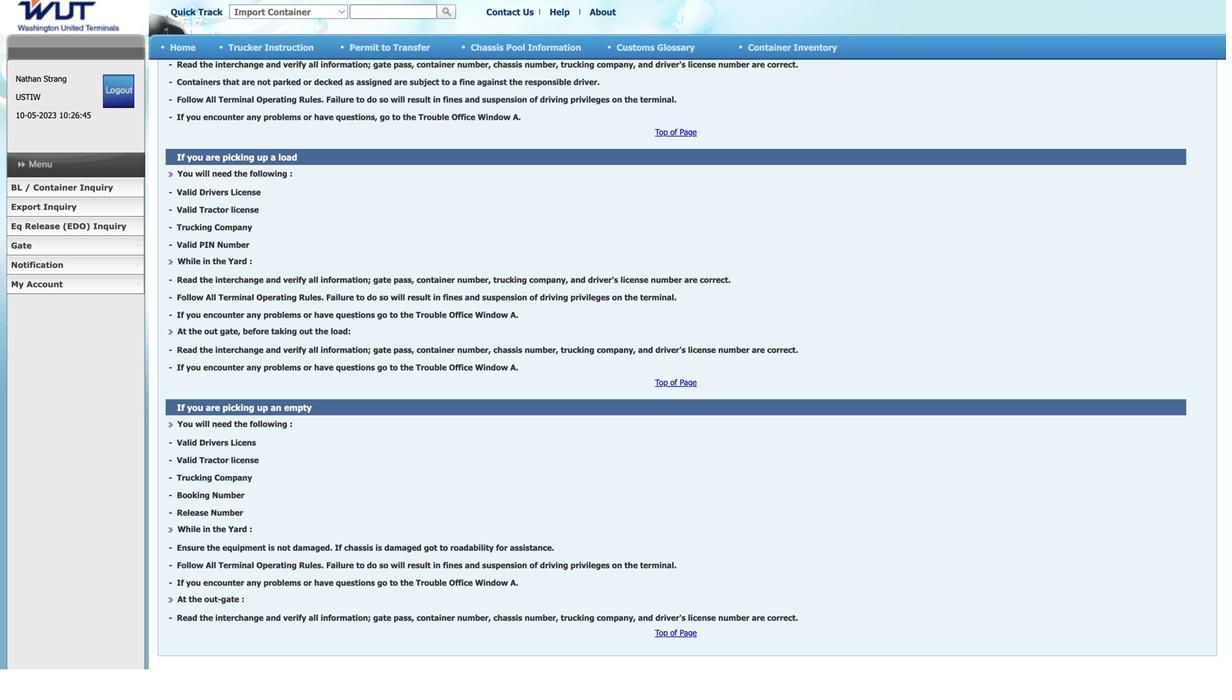 Task type: locate. For each thing, give the bounding box(es) containing it.
bl / container inquiry link
[[7, 178, 145, 197]]

eq release (edo) inquiry link
[[7, 217, 145, 236]]

container left inventory
[[748, 42, 791, 52]]

inquiry inside "link"
[[93, 221, 127, 231]]

eq
[[11, 221, 22, 231]]

(edo)
[[63, 221, 90, 231]]

0 vertical spatial inquiry
[[80, 183, 113, 192]]

about link
[[590, 6, 616, 17]]

container up export inquiry
[[33, 183, 77, 192]]

help
[[550, 6, 570, 17]]

contact
[[487, 6, 521, 17]]

about
[[590, 6, 616, 17]]

10:26:45
[[59, 110, 91, 120]]

1 horizontal spatial container
[[748, 42, 791, 52]]

notification link
[[7, 256, 145, 275]]

container
[[748, 42, 791, 52], [33, 183, 77, 192]]

bl
[[11, 183, 22, 192]]

inventory
[[794, 42, 838, 52]]

trucker
[[229, 42, 262, 52]]

container inventory
[[748, 42, 838, 52]]

inquiry down bl / container inquiry
[[43, 202, 77, 212]]

to
[[382, 42, 391, 52]]

contact us link
[[487, 6, 534, 17]]

customs glossary
[[617, 42, 695, 52]]

release
[[25, 221, 60, 231]]

export inquiry
[[11, 202, 77, 212]]

1 vertical spatial inquiry
[[43, 202, 77, 212]]

trucker instruction
[[229, 42, 314, 52]]

2023
[[39, 110, 57, 120]]

bl / container inquiry
[[11, 183, 113, 192]]

inquiry
[[80, 183, 113, 192], [43, 202, 77, 212], [93, 221, 127, 231]]

quick track
[[171, 6, 223, 17]]

None text field
[[350, 4, 437, 19]]

my account
[[11, 279, 63, 289]]

1 vertical spatial container
[[33, 183, 77, 192]]

chassis
[[471, 42, 504, 52]]

account
[[27, 279, 63, 289]]

my account link
[[7, 275, 145, 294]]

inquiry for container
[[80, 183, 113, 192]]

0 horizontal spatial container
[[33, 183, 77, 192]]

login image
[[103, 74, 135, 108]]

information
[[528, 42, 581, 52]]

us
[[523, 6, 534, 17]]

inquiry for (edo)
[[93, 221, 127, 231]]

inquiry right (edo)
[[93, 221, 127, 231]]

inquiry up export inquiry link
[[80, 183, 113, 192]]

permit to transfer
[[350, 42, 430, 52]]

home
[[170, 42, 196, 52]]

2 vertical spatial inquiry
[[93, 221, 127, 231]]



Task type: vqa. For each thing, say whether or not it's contained in the screenshot.
10-16-2023 13:36:45
no



Task type: describe. For each thing, give the bounding box(es) containing it.
notification
[[11, 260, 64, 270]]

export
[[11, 202, 41, 212]]

glossary
[[657, 42, 695, 52]]

10-
[[16, 110, 27, 120]]

chassis pool information
[[471, 42, 581, 52]]

nathan strang
[[16, 74, 67, 84]]

transfer
[[393, 42, 430, 52]]

0 vertical spatial container
[[748, 42, 791, 52]]

pool
[[506, 42, 526, 52]]

/
[[25, 183, 30, 192]]

help link
[[550, 6, 570, 17]]

gate
[[11, 241, 32, 250]]

customs
[[617, 42, 655, 52]]

track
[[198, 6, 223, 17]]

quick
[[171, 6, 196, 17]]

10-05-2023 10:26:45
[[16, 110, 91, 120]]

gate link
[[7, 236, 145, 256]]

eq release (edo) inquiry
[[11, 221, 127, 231]]

permit
[[350, 42, 379, 52]]

contact us
[[487, 6, 534, 17]]

strang
[[44, 74, 67, 84]]

05-
[[27, 110, 39, 120]]

nathan
[[16, 74, 41, 84]]

instruction
[[265, 42, 314, 52]]

my
[[11, 279, 24, 289]]

ustiw
[[16, 92, 40, 102]]

export inquiry link
[[7, 197, 145, 217]]



